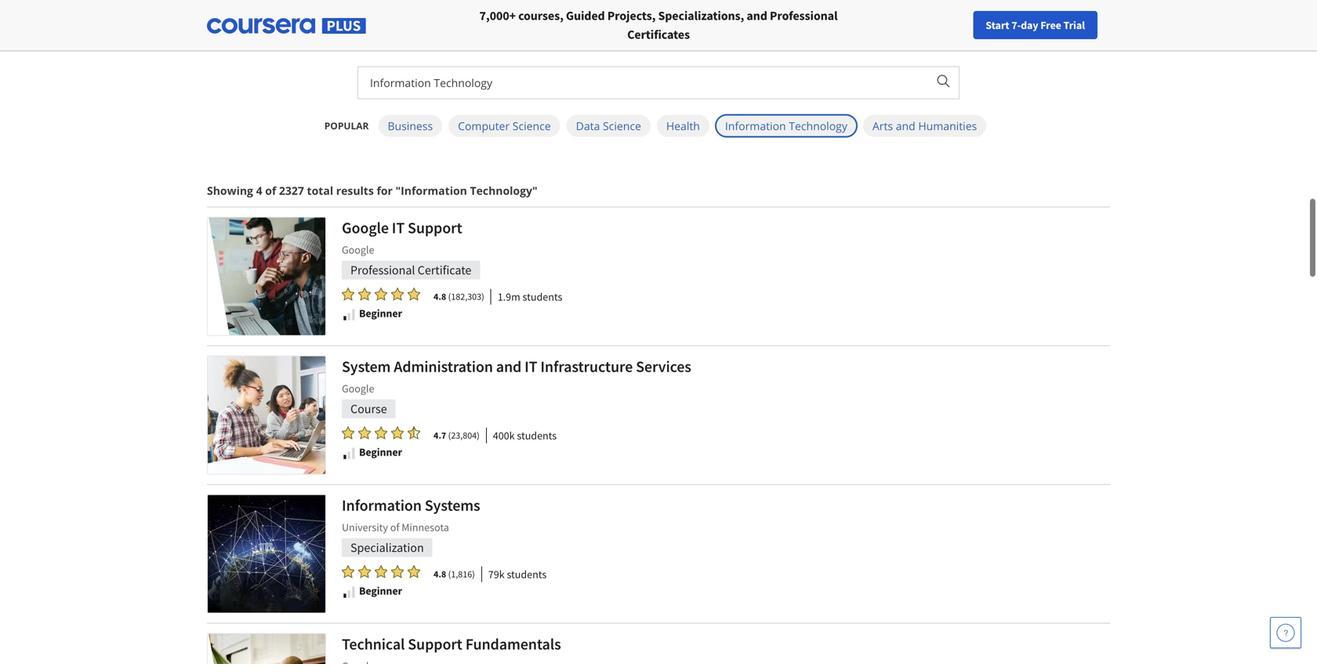 Task type: describe. For each thing, give the bounding box(es) containing it.
beginner for google
[[359, 306, 402, 320]]

data
[[576, 118, 600, 133]]

4
[[256, 183, 262, 198]]

support inside google it support google professional certificate
[[408, 218, 462, 238]]

computer science button
[[449, 115, 560, 137]]

arts and humanities
[[873, 118, 977, 133]]

1 horizontal spatial 7,000+
[[544, 10, 619, 44]]

computer science
[[458, 118, 551, 133]]

your
[[1005, 18, 1026, 32]]

science for data science
[[603, 118, 641, 133]]

2 support from the top
[[408, 634, 462, 654]]

free
[[1041, 18, 1061, 32]]

(182,303)
[[448, 290, 484, 303]]

the
[[501, 10, 539, 44]]

specialization
[[350, 540, 424, 555]]

7-
[[1012, 18, 1021, 32]]

humanities
[[918, 118, 977, 133]]

minnesota
[[402, 520, 449, 534]]

system
[[342, 357, 391, 376]]

search
[[418, 10, 496, 44]]

specializations,
[[658, 8, 744, 24]]

business
[[388, 118, 433, 133]]

business button
[[378, 115, 442, 137]]

0 horizontal spatial of
[[265, 183, 276, 198]]

showing
[[207, 183, 253, 198]]

google it support by google image
[[208, 218, 325, 335]]

university
[[342, 520, 388, 534]]

fundamentals
[[465, 634, 561, 654]]

professional inside google it support google professional certificate
[[350, 262, 415, 278]]

4.8 for support
[[434, 290, 446, 303]]

for
[[377, 183, 393, 198]]

computer
[[458, 118, 510, 133]]

7,000+ inside 7,000+ courses, guided projects, specializations, and professional certificates
[[479, 8, 516, 24]]

popular
[[324, 119, 369, 132]]

google inside the system administration and it infrastructure services google course
[[342, 381, 374, 396]]

half filled star image
[[408, 426, 420, 440]]

administration
[[394, 357, 493, 376]]

400k
[[493, 428, 515, 443]]

arts and humanities button
[[863, 115, 986, 137]]

guided
[[566, 8, 605, 24]]

students for minnesota
[[507, 567, 547, 581]]

students for infrastructure
[[517, 428, 557, 443]]

students for professional
[[523, 290, 562, 304]]

coursera
[[743, 10, 845, 44]]

technical support fundamentals
[[342, 634, 561, 654]]

information technology button
[[716, 115, 857, 137]]

start 7-day free trial button
[[973, 11, 1098, 39]]

4.8 (182,303)
[[434, 290, 484, 303]]

services
[[636, 357, 691, 376]]

beginner for system
[[359, 445, 402, 459]]

2327
[[279, 183, 304, 198]]

health
[[666, 118, 700, 133]]

and inside the system administration and it infrastructure services google course
[[496, 357, 522, 376]]

search the 7,000+ courses in coursera plus
[[418, 10, 899, 44]]

plus
[[851, 10, 899, 44]]

start
[[986, 18, 1009, 32]]

it inside google it support google professional certificate
[[392, 218, 405, 238]]

professional inside 7,000+ courses, guided projects, specializations, and professional certificates
[[770, 8, 838, 24]]

​systems
[[425, 496, 480, 515]]

"information
[[396, 183, 467, 198]]

find your new career
[[983, 18, 1081, 32]]

it inside the system administration and it infrastructure services google course
[[525, 357, 537, 376]]

information​
[[342, 496, 422, 515]]

4.7
[[434, 429, 446, 441]]

new
[[1028, 18, 1049, 32]]

beginner level image
[[342, 307, 356, 321]]

coursera plus image
[[207, 18, 366, 34]]

4.7 (23,804)
[[434, 429, 480, 441]]

beginner for information​
[[359, 584, 402, 598]]

arts
[[873, 118, 893, 133]]

find your new career link
[[975, 16, 1089, 35]]

4.8 (1,816)
[[434, 568, 475, 580]]

information​ ​systems by university of minnesota image
[[208, 495, 325, 613]]

career
[[1051, 18, 1081, 32]]

find
[[983, 18, 1003, 32]]



Task type: locate. For each thing, give the bounding box(es) containing it.
1 science from the left
[[513, 118, 551, 133]]

0 vertical spatial beginner level image
[[342, 446, 356, 460]]

2 vertical spatial students
[[507, 567, 547, 581]]

0 vertical spatial students
[[523, 290, 562, 304]]

1 beginner from the top
[[359, 306, 402, 320]]

information
[[725, 118, 786, 133]]

2 vertical spatial google
[[342, 381, 374, 396]]

1 support from the top
[[408, 218, 462, 238]]

1 horizontal spatial science
[[603, 118, 641, 133]]

7,000+
[[479, 8, 516, 24], [544, 10, 619, 44]]

of
[[265, 183, 276, 198], [390, 520, 399, 534]]

filled star image
[[358, 287, 371, 301], [375, 287, 387, 301], [391, 287, 404, 301], [408, 287, 420, 301], [358, 426, 371, 440], [375, 426, 387, 440], [375, 565, 387, 579], [408, 565, 420, 579]]

in
[[716, 10, 738, 44]]

total
[[307, 183, 333, 198]]

infrastructure
[[540, 357, 633, 376]]

0 horizontal spatial and
[[496, 357, 522, 376]]

it
[[392, 218, 405, 238], [525, 357, 537, 376]]

it left the infrastructure
[[525, 357, 537, 376]]

professional left the plus
[[770, 8, 838, 24]]

1 google from the top
[[342, 218, 389, 238]]

0 vertical spatial and
[[747, 8, 767, 24]]

beginner down course
[[359, 445, 402, 459]]

help center image
[[1276, 623, 1295, 642]]

professional
[[770, 8, 838, 24], [350, 262, 415, 278]]

science inside button
[[513, 118, 551, 133]]

1 vertical spatial students
[[517, 428, 557, 443]]

science for computer science
[[513, 118, 551, 133]]

2 vertical spatial beginner
[[359, 584, 402, 598]]

students right 400k
[[517, 428, 557, 443]]

(1,816)
[[448, 568, 475, 580]]

google up course
[[342, 381, 374, 396]]

beginner
[[359, 306, 402, 320], [359, 445, 402, 459], [359, 584, 402, 598]]

1.9m
[[498, 290, 520, 304]]

science inside button
[[603, 118, 641, 133]]

of inside information​ ​systems university of minnesota specialization
[[390, 520, 399, 534]]

support
[[408, 218, 462, 238], [408, 634, 462, 654]]

google it support google professional certificate
[[342, 218, 471, 278]]

0 vertical spatial beginner
[[359, 306, 402, 320]]

data science
[[576, 118, 641, 133]]

1 vertical spatial 4.8
[[434, 568, 446, 580]]

science
[[513, 118, 551, 133], [603, 118, 641, 133]]

support down the "information
[[408, 218, 462, 238]]

students right 1.9m
[[523, 290, 562, 304]]

Search the 7,000+ courses in Coursera Plus text field
[[358, 67, 926, 98]]

7,000+ courses, guided projects, specializations, and professional certificates
[[479, 8, 838, 42]]

courses,
[[518, 8, 564, 24]]

day
[[1021, 18, 1038, 32]]

0 horizontal spatial 7,000+
[[479, 8, 516, 24]]

beginner level image
[[342, 446, 356, 460], [342, 585, 356, 599]]

2 google from the top
[[342, 243, 374, 257]]

technology"
[[470, 183, 538, 198]]

79k students
[[488, 567, 547, 581]]

technical
[[342, 634, 405, 654]]

data science button
[[567, 115, 651, 137]]

google down results
[[342, 243, 374, 257]]

1 vertical spatial and
[[896, 118, 916, 133]]

of right 4
[[265, 183, 276, 198]]

and inside button
[[896, 118, 916, 133]]

None search field
[[216, 10, 592, 41]]

1 horizontal spatial professional
[[770, 8, 838, 24]]

2 vertical spatial and
[[496, 357, 522, 376]]

projects,
[[607, 8, 656, 24]]

beginner down specialization
[[359, 584, 402, 598]]

0 vertical spatial it
[[392, 218, 405, 238]]

science right 'computer'
[[513, 118, 551, 133]]

1 vertical spatial professional
[[350, 262, 415, 278]]

(23,804)
[[448, 429, 480, 441]]

beginner level image for information​
[[342, 585, 356, 599]]

0 horizontal spatial professional
[[350, 262, 415, 278]]

400k students
[[493, 428, 557, 443]]

0 vertical spatial professional
[[770, 8, 838, 24]]

4.8 left (1,816)
[[434, 568, 446, 580]]

it down for
[[392, 218, 405, 238]]

beginner level image for system
[[342, 446, 356, 460]]

0 vertical spatial google
[[342, 218, 389, 238]]

2 beginner level image from the top
[[342, 585, 356, 599]]

professional up beginner level icon
[[350, 262, 415, 278]]

showing 4 of 2327 total results for "information technology"
[[207, 183, 538, 198]]

certificates
[[627, 27, 690, 42]]

beginner level image down course
[[342, 446, 356, 460]]

information technology
[[725, 118, 847, 133]]

3 google from the top
[[342, 381, 374, 396]]

health button
[[657, 115, 709, 137]]

1 horizontal spatial of
[[390, 520, 399, 534]]

and right arts
[[896, 118, 916, 133]]

4.8 for university
[[434, 568, 446, 580]]

1 vertical spatial of
[[390, 520, 399, 534]]

and right administration
[[496, 357, 522, 376]]

certificate
[[418, 262, 471, 278]]

filled star image
[[342, 287, 354, 301], [342, 426, 354, 440], [391, 426, 404, 440], [342, 565, 354, 579], [358, 565, 371, 579], [391, 565, 404, 579]]

technical support fundamentals by google image
[[208, 634, 325, 664]]

system administration and it infrastructure services by google image
[[208, 356, 325, 474]]

students
[[523, 290, 562, 304], [517, 428, 557, 443], [507, 567, 547, 581]]

beginner level image up technical
[[342, 585, 356, 599]]

1 vertical spatial google
[[342, 243, 374, 257]]

1 beginner level image from the top
[[342, 446, 356, 460]]

results
[[336, 183, 374, 198]]

1 horizontal spatial it
[[525, 357, 537, 376]]

1 vertical spatial beginner level image
[[342, 585, 356, 599]]

support right technical
[[408, 634, 462, 654]]

courses
[[624, 10, 711, 44]]

1 vertical spatial beginner
[[359, 445, 402, 459]]

0 horizontal spatial it
[[392, 218, 405, 238]]

google
[[342, 218, 389, 238], [342, 243, 374, 257], [342, 381, 374, 396]]

2 4.8 from the top
[[434, 568, 446, 580]]

and inside 7,000+ courses, guided projects, specializations, and professional certificates
[[747, 8, 767, 24]]

0 vertical spatial support
[[408, 218, 462, 238]]

2 science from the left
[[603, 118, 641, 133]]

beginner right beginner level icon
[[359, 306, 402, 320]]

1 horizontal spatial and
[[747, 8, 767, 24]]

0 horizontal spatial science
[[513, 118, 551, 133]]

1 vertical spatial support
[[408, 634, 462, 654]]

2 beginner from the top
[[359, 445, 402, 459]]

7,000+ left the courses,
[[479, 8, 516, 24]]

79k
[[488, 567, 505, 581]]

3 beginner from the top
[[359, 584, 402, 598]]

and
[[747, 8, 767, 24], [896, 118, 916, 133], [496, 357, 522, 376]]

science right data
[[603, 118, 641, 133]]

start 7-day free trial
[[986, 18, 1085, 32]]

4.8 left (182,303) at the top
[[434, 290, 446, 303]]

system administration and it infrastructure services google course
[[342, 357, 691, 417]]

0 vertical spatial 4.8
[[434, 290, 446, 303]]

1 vertical spatial it
[[525, 357, 537, 376]]

1 4.8 from the top
[[434, 290, 446, 303]]

4.8
[[434, 290, 446, 303], [434, 568, 446, 580]]

2 horizontal spatial and
[[896, 118, 916, 133]]

of up specialization
[[390, 520, 399, 534]]

technology
[[789, 118, 847, 133]]

7,000+ right the
[[544, 10, 619, 44]]

0 vertical spatial of
[[265, 183, 276, 198]]

trial
[[1064, 18, 1085, 32]]

students right 79k in the left of the page
[[507, 567, 547, 581]]

google down showing 4 of 2327 total results for "information technology"
[[342, 218, 389, 238]]

and right in
[[747, 8, 767, 24]]

1.9m students
[[498, 290, 562, 304]]

course
[[350, 401, 387, 417]]

information​ ​systems university of minnesota specialization
[[342, 496, 480, 555]]



Task type: vqa. For each thing, say whether or not it's contained in the screenshot.
Coursera Plus 'image'
yes



